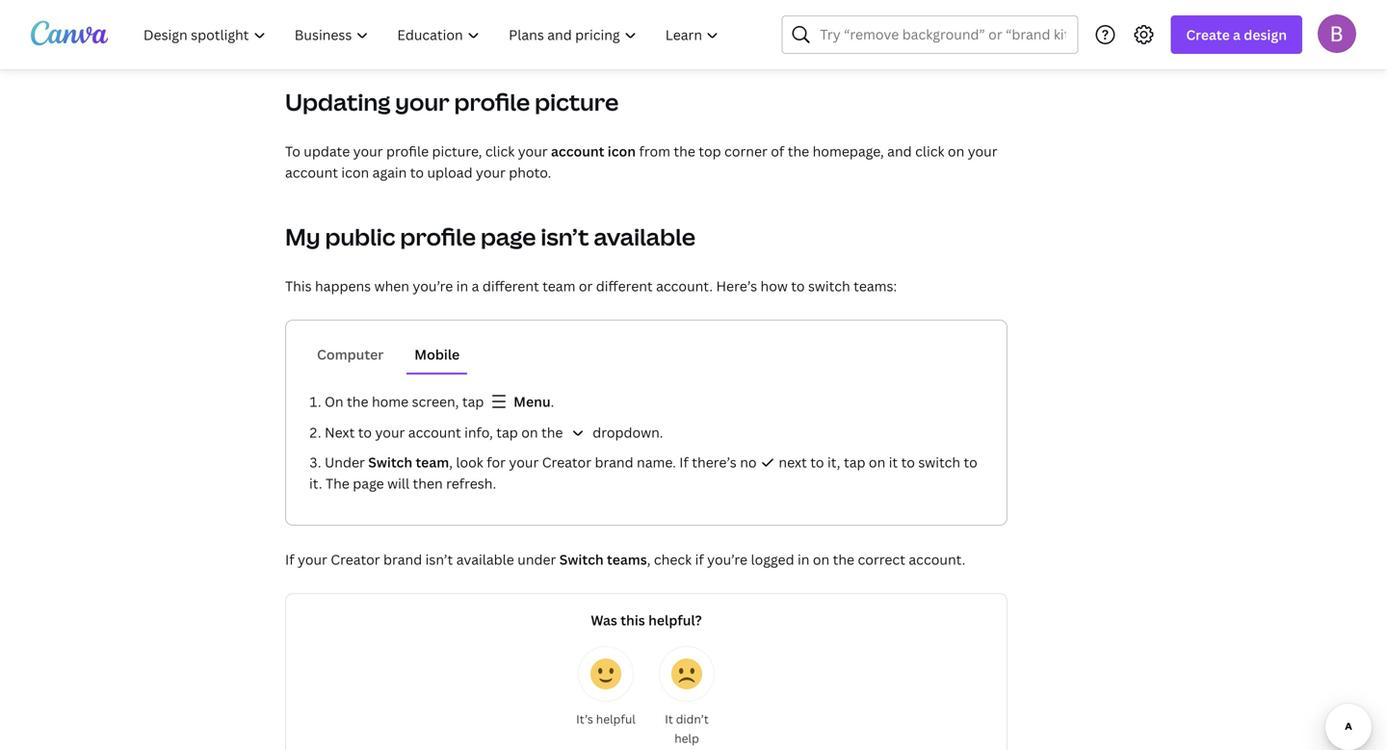 Task type: locate. For each thing, give the bounding box(es) containing it.
0 vertical spatial isn't
[[541, 221, 589, 252]]

profile up again
[[386, 142, 429, 160]]

computer button
[[309, 336, 392, 373]]

1 horizontal spatial creator
[[542, 453, 592, 472]]

0 vertical spatial available
[[594, 221, 696, 252]]

1 vertical spatial isn't
[[426, 551, 453, 569]]

account down 'screen,'
[[408, 424, 461, 442]]

0 horizontal spatial brand
[[384, 551, 422, 569]]

0 horizontal spatial page
[[353, 475, 384, 493]]

profile for your
[[454, 86, 530, 118]]

the left the top
[[674, 142, 696, 160]]

it.
[[309, 475, 322, 493]]

1 vertical spatial available
[[457, 551, 514, 569]]

1 vertical spatial switch
[[560, 551, 604, 569]]

1 vertical spatial ,
[[647, 551, 651, 569]]

0 horizontal spatial if
[[285, 551, 294, 569]]

0 horizontal spatial a
[[472, 277, 479, 295]]

of
[[771, 142, 785, 160]]

when
[[374, 277, 410, 295]]

your up again
[[353, 142, 383, 160]]

switch right it
[[919, 453, 961, 472]]

2 horizontal spatial tap
[[844, 453, 866, 472]]

the left correct
[[833, 551, 855, 569]]

1 vertical spatial switch
[[919, 453, 961, 472]]

0 vertical spatial a
[[1234, 26, 1241, 44]]

from the top corner of the homepage, and click on your account icon again to upload your photo.
[[285, 142, 998, 182]]

0 vertical spatial account.
[[656, 277, 713, 295]]

on
[[948, 142, 965, 160], [522, 424, 538, 442], [869, 453, 886, 472], [813, 551, 830, 569]]

top
[[699, 142, 721, 160]]

page left will
[[353, 475, 384, 493]]

on down "menu"
[[522, 424, 538, 442]]

account down update
[[285, 163, 338, 182]]

2 click from the left
[[916, 142, 945, 160]]

to
[[285, 142, 301, 160]]

0 vertical spatial creator
[[542, 453, 592, 472]]

how
[[761, 277, 788, 295]]

your right for
[[509, 453, 539, 472]]

the
[[326, 475, 350, 493]]

1 horizontal spatial a
[[1234, 26, 1241, 44]]

create
[[1187, 26, 1230, 44]]

1 vertical spatial if
[[285, 551, 294, 569]]

your up picture,
[[395, 86, 450, 118]]

0 vertical spatial account
[[551, 142, 605, 160]]

team up "then"
[[416, 453, 449, 472]]

1 horizontal spatial ,
[[647, 551, 651, 569]]

0 vertical spatial switch
[[368, 453, 413, 472]]

in
[[457, 277, 469, 295], [798, 551, 810, 569]]

0 horizontal spatial in
[[457, 277, 469, 295]]

isn't
[[541, 221, 589, 252], [426, 551, 453, 569]]

brand
[[595, 453, 634, 472], [384, 551, 422, 569]]

2 vertical spatial account
[[408, 424, 461, 442]]

1 vertical spatial you're
[[707, 551, 748, 569]]

it's
[[576, 712, 593, 728]]

isn't for brand
[[426, 551, 453, 569]]

isn't down "then"
[[426, 551, 453, 569]]

0 vertical spatial icon
[[608, 142, 636, 160]]

click up photo.
[[486, 142, 515, 160]]

public
[[325, 221, 396, 252]]

helpful?
[[649, 611, 702, 630]]

,
[[449, 453, 453, 472], [647, 551, 651, 569]]

available
[[594, 221, 696, 252], [457, 551, 514, 569]]

1 horizontal spatial different
[[596, 277, 653, 295]]

0 horizontal spatial you're
[[413, 277, 453, 295]]

1 vertical spatial icon
[[341, 163, 369, 182]]

icon left again
[[341, 163, 369, 182]]

icon
[[608, 142, 636, 160], [341, 163, 369, 182]]

brand down "dropdown."
[[595, 453, 634, 472]]

1 vertical spatial account.
[[909, 551, 966, 569]]

1 horizontal spatial icon
[[608, 142, 636, 160]]

account. left 'here's' on the right of the page
[[656, 277, 713, 295]]

0 horizontal spatial switch
[[368, 453, 413, 472]]

in down my public profile page isn't available at top
[[457, 277, 469, 295]]

was
[[591, 611, 618, 630]]

1 horizontal spatial account
[[408, 424, 461, 442]]

it didn't help
[[665, 712, 709, 747]]

on right logged
[[813, 551, 830, 569]]

there's
[[692, 453, 737, 472]]

0 horizontal spatial team
[[416, 453, 449, 472]]

teams
[[607, 551, 647, 569]]

account
[[551, 142, 605, 160], [285, 163, 338, 182], [408, 424, 461, 442]]

0 vertical spatial switch
[[809, 277, 851, 295]]

0 vertical spatial tap
[[462, 393, 484, 411]]

0 vertical spatial profile
[[454, 86, 530, 118]]

1 horizontal spatial switch
[[919, 453, 961, 472]]

was this helpful?
[[591, 611, 702, 630]]

click inside from the top corner of the homepage, and click on your account icon again to upload your photo.
[[916, 142, 945, 160]]

switch inside next to it, tap on it to switch to it. the page will then refresh.
[[919, 453, 961, 472]]

account down picture
[[551, 142, 605, 160]]

isn't up or
[[541, 221, 589, 252]]

0 horizontal spatial available
[[457, 551, 514, 569]]

to
[[410, 163, 424, 182], [791, 277, 805, 295], [358, 424, 372, 442], [811, 453, 824, 472], [902, 453, 915, 472], [964, 453, 978, 472]]

you're right when
[[413, 277, 453, 295]]

creator
[[542, 453, 592, 472], [331, 551, 380, 569]]

different right or
[[596, 277, 653, 295]]

1 vertical spatial in
[[798, 551, 810, 569]]

2 horizontal spatial account
[[551, 142, 605, 160]]

tap right it,
[[844, 453, 866, 472]]

0 horizontal spatial switch
[[809, 277, 851, 295]]

on
[[325, 393, 344, 411]]

creator down the
[[331, 551, 380, 569]]

your
[[395, 86, 450, 118], [353, 142, 383, 160], [518, 142, 548, 160], [968, 142, 998, 160], [476, 163, 506, 182], [375, 424, 405, 442], [509, 453, 539, 472], [298, 551, 328, 569]]

0 horizontal spatial account
[[285, 163, 338, 182]]

available up this happens when you're in a different team or different account. here's how to switch teams:
[[594, 221, 696, 252]]

home
[[372, 393, 409, 411]]

1 vertical spatial tap
[[497, 424, 518, 442]]

0 horizontal spatial tap
[[462, 393, 484, 411]]

icon left the from at the top left
[[608, 142, 636, 160]]

profile down upload
[[400, 221, 476, 252]]

, left look
[[449, 453, 453, 472]]

isn't for page
[[541, 221, 589, 252]]

1 horizontal spatial if
[[680, 453, 689, 472]]

page
[[481, 221, 536, 252], [353, 475, 384, 493]]

click
[[486, 142, 515, 160], [916, 142, 945, 160]]

this happens when you're in a different team or different account. here's how to switch teams:
[[285, 277, 897, 295]]

, left check at the bottom of the page
[[647, 551, 651, 569]]

1 horizontal spatial available
[[594, 221, 696, 252]]

0 vertical spatial you're
[[413, 277, 453, 295]]

it
[[889, 453, 898, 472]]

profile
[[454, 86, 530, 118], [386, 142, 429, 160], [400, 221, 476, 252]]

1 vertical spatial page
[[353, 475, 384, 493]]

click right and
[[916, 142, 945, 160]]

it's helpful
[[576, 712, 636, 728]]

available for page
[[594, 221, 696, 252]]

page inside next to it, tap on it to switch to it. the page will then refresh.
[[353, 475, 384, 493]]

check
[[654, 551, 692, 569]]

tap
[[462, 393, 484, 411], [497, 424, 518, 442], [844, 453, 866, 472]]

1 horizontal spatial brand
[[595, 453, 634, 472]]

2 vertical spatial profile
[[400, 221, 476, 252]]

mobile button
[[407, 336, 468, 373]]

on right and
[[948, 142, 965, 160]]

page down photo.
[[481, 221, 536, 252]]

from
[[639, 142, 671, 160]]

account.
[[656, 277, 713, 295], [909, 551, 966, 569]]

1 vertical spatial account
[[285, 163, 338, 182]]

creator down .
[[542, 453, 592, 472]]

you're
[[413, 277, 453, 295], [707, 551, 748, 569]]

if
[[680, 453, 689, 472], [285, 551, 294, 569]]

team left or
[[543, 277, 576, 295]]

0 horizontal spatial different
[[483, 277, 539, 295]]

switch left 'teams:'
[[809, 277, 851, 295]]

1 horizontal spatial account.
[[909, 551, 966, 569]]

0 vertical spatial team
[[543, 277, 576, 295]]

in right logged
[[798, 551, 810, 569]]

menu
[[511, 393, 551, 411]]

brand down will
[[384, 551, 422, 569]]

a left design
[[1234, 26, 1241, 44]]

profile up to update your profile picture, click your account icon
[[454, 86, 530, 118]]

0 horizontal spatial icon
[[341, 163, 369, 182]]

you're right if
[[707, 551, 748, 569]]

correct
[[858, 551, 906, 569]]

switch up will
[[368, 453, 413, 472]]

if
[[695, 551, 704, 569]]

a down my public profile page isn't available at top
[[472, 277, 479, 295]]

tap up info,
[[462, 393, 484, 411]]

here's
[[716, 277, 758, 295]]

upload
[[427, 163, 473, 182]]

1 vertical spatial creator
[[331, 551, 380, 569]]

1 horizontal spatial isn't
[[541, 221, 589, 252]]

will
[[388, 475, 410, 493]]

different down my public profile page isn't available at top
[[483, 277, 539, 295]]

on inside from the top corner of the homepage, and click on your account icon again to upload your photo.
[[948, 142, 965, 160]]

next to it, tap on it to switch to it. the page will then refresh.
[[309, 453, 978, 493]]

team
[[543, 277, 576, 295], [416, 453, 449, 472]]

available left under
[[457, 551, 514, 569]]

0 vertical spatial in
[[457, 277, 469, 295]]

2 vertical spatial tap
[[844, 453, 866, 472]]

corner
[[725, 142, 768, 160]]

1 horizontal spatial click
[[916, 142, 945, 160]]

screen,
[[412, 393, 459, 411]]

1 horizontal spatial switch
[[560, 551, 604, 569]]

on left it
[[869, 453, 886, 472]]

1 vertical spatial brand
[[384, 551, 422, 569]]

0 horizontal spatial ,
[[449, 453, 453, 472]]

top level navigation element
[[131, 15, 736, 54]]

picture
[[535, 86, 619, 118]]

0 horizontal spatial isn't
[[426, 551, 453, 569]]

under
[[518, 551, 556, 569]]

tap right info,
[[497, 424, 518, 442]]

switch
[[368, 453, 413, 472], [560, 551, 604, 569]]

1 horizontal spatial page
[[481, 221, 536, 252]]

account. right correct
[[909, 551, 966, 569]]

tap inside next to it, tap on it to switch to it. the page will then refresh.
[[844, 453, 866, 472]]

switch
[[809, 277, 851, 295], [919, 453, 961, 472]]

0 vertical spatial brand
[[595, 453, 634, 472]]

the
[[674, 142, 696, 160], [788, 142, 810, 160], [347, 393, 369, 411], [542, 424, 563, 442], [833, 551, 855, 569]]

1 vertical spatial profile
[[386, 142, 429, 160]]

your right and
[[968, 142, 998, 160]]

switch right under
[[560, 551, 604, 569]]

1 horizontal spatial team
[[543, 277, 576, 295]]

0 horizontal spatial click
[[486, 142, 515, 160]]

0 horizontal spatial account.
[[656, 277, 713, 295]]

a inside 'dropdown button'
[[1234, 26, 1241, 44]]

a
[[1234, 26, 1241, 44], [472, 277, 479, 295]]



Task type: describe. For each thing, give the bounding box(es) containing it.
under
[[325, 453, 365, 472]]

or
[[579, 277, 593, 295]]

next
[[325, 424, 355, 442]]

🙂 image
[[591, 659, 622, 690]]

profile for public
[[400, 221, 476, 252]]

1 vertical spatial team
[[416, 453, 449, 472]]

0 vertical spatial ,
[[449, 453, 453, 472]]

picture,
[[432, 142, 482, 160]]

then
[[413, 475, 443, 493]]

and
[[888, 142, 912, 160]]

1 horizontal spatial you're
[[707, 551, 748, 569]]

2 different from the left
[[596, 277, 653, 295]]

under switch team , look for your creator brand name. if there's no
[[325, 453, 760, 472]]

my public profile page isn't available
[[285, 221, 696, 252]]

Try "remove background" or "brand kit" search field
[[820, 16, 1066, 53]]

look
[[456, 453, 484, 472]]

1 horizontal spatial in
[[798, 551, 810, 569]]

to inside from the top corner of the homepage, and click on your account icon again to upload your photo.
[[410, 163, 424, 182]]

the down .
[[542, 424, 563, 442]]

for
[[487, 453, 506, 472]]

bob builder image
[[1318, 14, 1357, 53]]

1 horizontal spatial tap
[[497, 424, 518, 442]]

didn't
[[676, 712, 709, 728]]

update
[[304, 142, 350, 160]]

refresh.
[[446, 475, 496, 493]]

😔 image
[[672, 659, 703, 690]]

your down the it.
[[298, 551, 328, 569]]

photo.
[[509, 163, 551, 182]]

1 vertical spatial a
[[472, 277, 479, 295]]

dropdown.
[[593, 424, 663, 442]]

computer
[[317, 345, 384, 364]]

homepage,
[[813, 142, 884, 160]]

on inside next to it, tap on it to switch to it. the page will then refresh.
[[869, 453, 886, 472]]

1 click from the left
[[486, 142, 515, 160]]

on the home screen, tap
[[325, 393, 487, 411]]

available for brand
[[457, 551, 514, 569]]

mobile
[[415, 345, 460, 364]]

0 vertical spatial if
[[680, 453, 689, 472]]

your up photo.
[[518, 142, 548, 160]]

0 horizontal spatial creator
[[331, 551, 380, 569]]

teams:
[[854, 277, 897, 295]]

the right the of
[[788, 142, 810, 160]]

your down home
[[375, 424, 405, 442]]

the right on
[[347, 393, 369, 411]]

this
[[285, 277, 312, 295]]

logged
[[751, 551, 795, 569]]

icon inside from the top corner of the homepage, and click on your account icon again to upload your photo.
[[341, 163, 369, 182]]

next to your account info, tap on the
[[325, 424, 567, 442]]

help
[[675, 731, 699, 747]]

to update your profile picture, click your account icon
[[285, 142, 636, 160]]

1 different from the left
[[483, 277, 539, 295]]

create a design button
[[1171, 15, 1303, 54]]

if your creator brand isn't available under switch teams , check if you're logged in on the correct account.
[[285, 551, 966, 569]]

account inside from the top corner of the homepage, and click on your account icon again to upload your photo.
[[285, 163, 338, 182]]

helpful
[[596, 712, 636, 728]]

my
[[285, 221, 321, 252]]

it,
[[828, 453, 841, 472]]

updating your profile picture
[[285, 86, 619, 118]]

again
[[373, 163, 407, 182]]

create a design
[[1187, 26, 1287, 44]]

next
[[779, 453, 807, 472]]

no
[[740, 453, 757, 472]]

updating
[[285, 86, 391, 118]]

name.
[[637, 453, 676, 472]]

0 vertical spatial page
[[481, 221, 536, 252]]

your down to update your profile picture, click your account icon
[[476, 163, 506, 182]]

.
[[551, 393, 554, 411]]

info,
[[465, 424, 493, 442]]

design
[[1244, 26, 1287, 44]]

happens
[[315, 277, 371, 295]]

it
[[665, 712, 673, 728]]

this
[[621, 611, 645, 630]]



Task type: vqa. For each thing, say whether or not it's contained in the screenshot.
John Smith image
no



